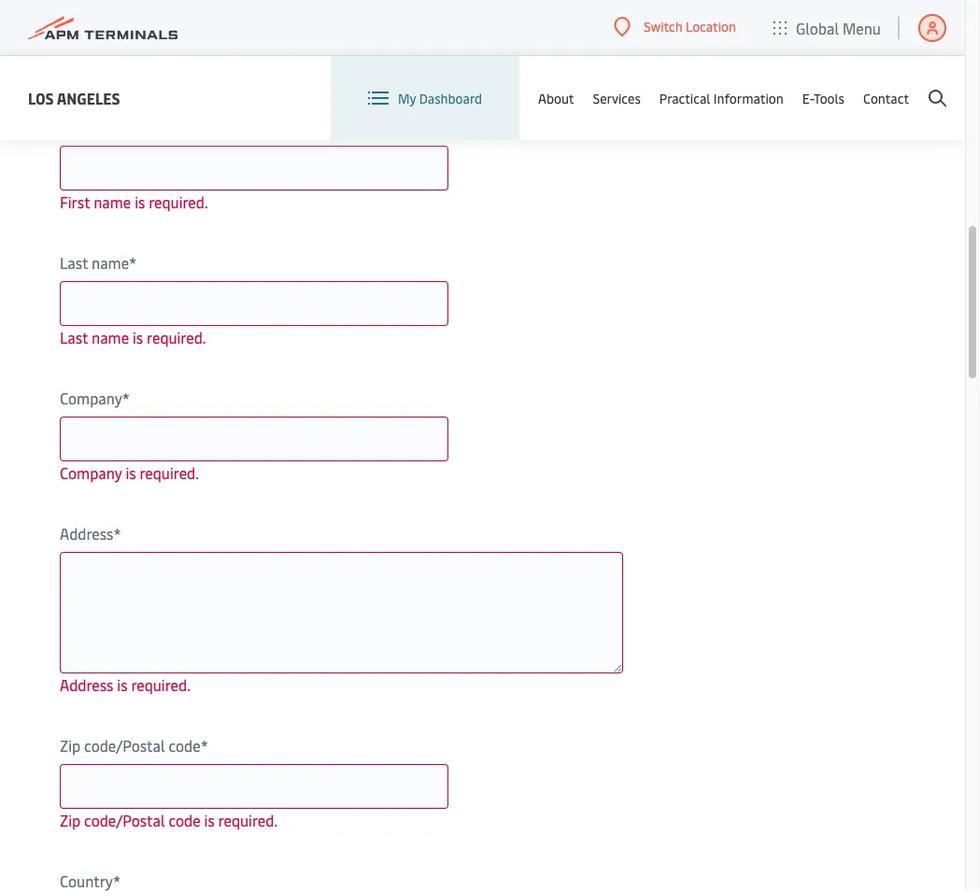 Task type: vqa. For each thing, say whether or not it's contained in the screenshot.
code/Postal for Zip code/Postal code
yes



Task type: describe. For each thing, give the bounding box(es) containing it.
will
[[196, 6, 220, 26]]

name for last name
[[92, 252, 129, 273]]

e-tools
[[803, 89, 845, 107]]

dashboard
[[419, 89, 482, 107]]

my
[[398, 89, 416, 107]]

a
[[130, 0, 138, 3]]

address for address is required.
[[60, 675, 114, 696]]

information
[[714, 89, 784, 107]]

services
[[593, 89, 641, 107]]

name for first name is required.
[[94, 192, 131, 212]]

contact
[[864, 89, 910, 107]]

contact button
[[864, 56, 910, 140]]

offer.
[[451, 6, 487, 26]]

customer
[[60, 65, 171, 101]]

shortly
[[301, 6, 348, 26]]

breakbulk/bulk
[[141, 0, 244, 3]]

last name
[[60, 252, 129, 273]]

rate
[[247, 0, 274, 3]]

global
[[797, 17, 840, 38]]

offer,
[[278, 0, 314, 3]]

services button
[[593, 56, 641, 140]]

customer information
[[60, 65, 315, 101]]

name for last name is required.
[[92, 327, 129, 348]]

menu
[[843, 17, 882, 38]]

los angeles
[[28, 87, 120, 108]]

my dashboard
[[398, 89, 482, 107]]

angeles
[[57, 87, 120, 108]]

zip for zip code/postal code
[[60, 736, 81, 756]]

location
[[686, 18, 737, 36]]

form
[[457, 0, 490, 3]]

Company text field
[[60, 417, 449, 462]]

Last name text field
[[60, 281, 449, 326]]

required. down last name text box
[[147, 327, 206, 348]]

1 vertical spatial the
[[425, 6, 448, 26]]

practical information
[[660, 89, 784, 107]]

be
[[224, 6, 240, 26]]

confirm
[[369, 6, 422, 26]]

below.
[[494, 0, 537, 3]]

my dashboard button
[[368, 56, 482, 140]]

los angeles link
[[28, 86, 120, 110]]

practical
[[660, 89, 711, 107]]

company for company is required.
[[60, 463, 122, 483]]

to
[[351, 6, 366, 26]]

switch location button
[[614, 17, 737, 37]]

address is required.
[[60, 675, 191, 696]]

code for zip code/postal code
[[169, 736, 201, 756]]

about button
[[539, 56, 574, 140]]

complete
[[364, 0, 428, 3]]

code for zip code/postal code is required.
[[169, 811, 201, 831]]

information
[[178, 65, 315, 101]]



Task type: locate. For each thing, give the bounding box(es) containing it.
last
[[60, 252, 88, 273], [60, 327, 88, 348]]

our
[[541, 0, 564, 3]]

1 vertical spatial code
[[169, 811, 201, 831]]

Address text field
[[60, 553, 624, 674]]

last name is required.
[[60, 327, 206, 348]]

1 vertical spatial company
[[60, 463, 122, 483]]

address down company is required.
[[60, 524, 114, 544]]

is
[[135, 192, 145, 212], [133, 327, 143, 348], [126, 463, 136, 483], [117, 675, 128, 696], [204, 811, 215, 831]]

name down last name
[[92, 327, 129, 348]]

0 vertical spatial code
[[169, 736, 201, 756]]

receive
[[79, 0, 126, 3]]

company for company
[[60, 388, 122, 409]]

1 zip from the top
[[60, 736, 81, 756]]

2 code/postal from the top
[[84, 811, 165, 831]]

last down first
[[60, 252, 88, 273]]

2 zip from the top
[[60, 811, 81, 831]]

code/postal
[[84, 736, 165, 756], [84, 811, 165, 831]]

1 vertical spatial last
[[60, 327, 88, 348]]

to receive a breakbulk/bulk rate offer, please complete the form below. our customer care team will be in touch shortly to confirm the offer.
[[60, 0, 564, 26]]

address
[[60, 524, 114, 544], [60, 675, 114, 696]]

first
[[60, 192, 90, 212]]

zip code/postal code
[[60, 736, 201, 756]]

1 vertical spatial code/postal
[[84, 811, 165, 831]]

name
[[94, 192, 131, 212], [92, 252, 129, 273], [92, 327, 129, 348]]

0 vertical spatial company
[[60, 388, 122, 409]]

code up 'zip code/postal code is required.'
[[169, 736, 201, 756]]

the up offer.
[[431, 0, 453, 3]]

0 vertical spatial code/postal
[[84, 736, 165, 756]]

code/postal for zip code/postal code is required.
[[84, 811, 165, 831]]

first name is required.
[[60, 192, 208, 212]]

company is required.
[[60, 463, 199, 483]]

0 vertical spatial the
[[431, 0, 453, 3]]

1 address from the top
[[60, 524, 114, 544]]

e-
[[803, 89, 814, 107]]

about
[[539, 89, 574, 107]]

last for last name
[[60, 252, 88, 273]]

e-tools button
[[803, 56, 845, 140]]

1 last from the top
[[60, 252, 88, 273]]

name down first name is required.
[[92, 252, 129, 273]]

required.
[[149, 192, 208, 212], [147, 327, 206, 348], [140, 463, 199, 483], [131, 675, 191, 696], [218, 811, 278, 831]]

last for last name is required.
[[60, 327, 88, 348]]

los
[[28, 87, 54, 108]]

First name text field
[[60, 146, 449, 191]]

practical information button
[[660, 56, 784, 140]]

code/postal down zip code/postal code
[[84, 811, 165, 831]]

to
[[60, 0, 75, 3]]

team
[[158, 6, 193, 26]]

required. up zip code/postal code
[[131, 675, 191, 696]]

2 address from the top
[[60, 675, 114, 696]]

required. down zip code/postal code text field
[[218, 811, 278, 831]]

the left offer.
[[425, 6, 448, 26]]

in
[[244, 6, 256, 26]]

code
[[169, 736, 201, 756], [169, 811, 201, 831]]

1 vertical spatial address
[[60, 675, 114, 696]]

code/postal for zip code/postal code
[[84, 736, 165, 756]]

address for address
[[60, 524, 114, 544]]

tools
[[814, 89, 845, 107]]

name right first
[[94, 192, 131, 212]]

0 vertical spatial zip
[[60, 736, 81, 756]]

1 vertical spatial zip
[[60, 811, 81, 831]]

company
[[60, 388, 122, 409], [60, 463, 122, 483]]

the
[[431, 0, 453, 3], [425, 6, 448, 26]]

zip
[[60, 736, 81, 756], [60, 811, 81, 831]]

1 vertical spatial name
[[92, 252, 129, 273]]

code/postal down address is required.
[[84, 736, 165, 756]]

address up zip code/postal code
[[60, 675, 114, 696]]

zip for zip code/postal code is required.
[[60, 811, 81, 831]]

global menu button
[[755, 0, 900, 56]]

global menu
[[797, 17, 882, 38]]

0 vertical spatial last
[[60, 252, 88, 273]]

2 company from the top
[[60, 463, 122, 483]]

2 last from the top
[[60, 327, 88, 348]]

code down zip code/postal code text field
[[169, 811, 201, 831]]

customer
[[60, 6, 123, 26]]

care
[[127, 6, 155, 26]]

1 company from the top
[[60, 388, 122, 409]]

0 vertical spatial name
[[94, 192, 131, 212]]

required. down company text box
[[140, 463, 199, 483]]

switch location
[[644, 18, 737, 36]]

touch
[[259, 6, 297, 26]]

zip code/postal code is required.
[[60, 811, 278, 831]]

last down last name
[[60, 327, 88, 348]]

please
[[317, 0, 361, 3]]

required. down first name text box on the top of the page
[[149, 192, 208, 212]]

1 code from the top
[[169, 736, 201, 756]]

switch
[[644, 18, 683, 36]]

0 vertical spatial address
[[60, 524, 114, 544]]

2 code from the top
[[169, 811, 201, 831]]

1 code/postal from the top
[[84, 736, 165, 756]]

2 vertical spatial name
[[92, 327, 129, 348]]

Zip code/Postal code text field
[[60, 765, 449, 810]]



